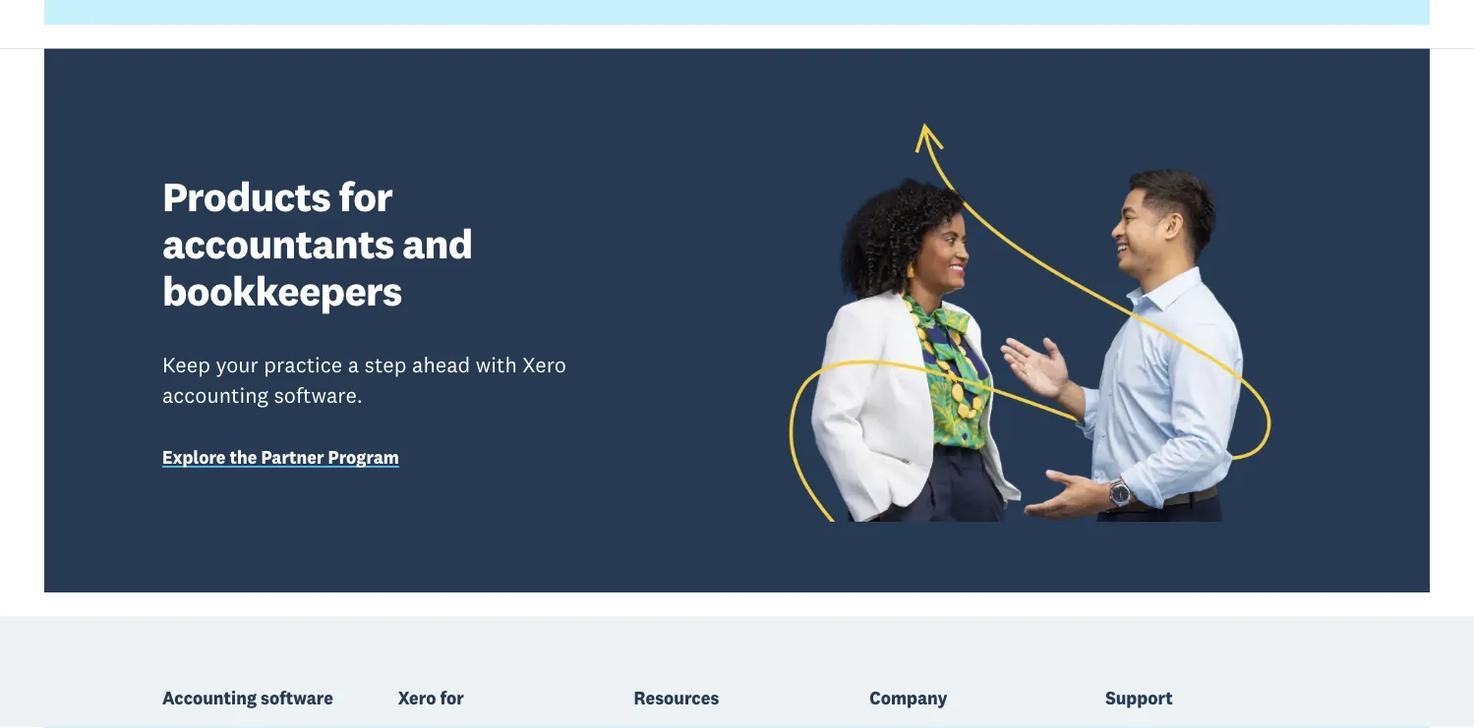 Task type: describe. For each thing, give the bounding box(es) containing it.
program
[[328, 447, 399, 469]]

explore the partner program
[[162, 447, 399, 469]]

resources
[[634, 688, 719, 710]]

for for xero
[[440, 688, 464, 710]]

software
[[261, 688, 333, 710]]

a
[[348, 352, 359, 379]]

ahead
[[412, 352, 470, 379]]

software.
[[274, 383, 363, 410]]

keep your practice a step ahead with xero accounting software.
[[162, 352, 566, 410]]

explore the partner program link
[[162, 447, 604, 473]]

xero for
[[398, 688, 464, 710]]

support
[[1106, 688, 1173, 710]]

accounting software
[[162, 688, 333, 710]]

and
[[402, 218, 473, 270]]



Task type: locate. For each thing, give the bounding box(es) containing it.
1 vertical spatial for
[[440, 688, 464, 710]]

0 vertical spatial xero
[[523, 352, 566, 379]]

your
[[216, 352, 259, 379]]

0 vertical spatial for
[[339, 170, 392, 222]]

products
[[162, 170, 331, 222]]

step
[[364, 352, 407, 379]]

accounting
[[162, 383, 268, 410]]

xero inside keep your practice a step ahead with xero accounting software.
[[523, 352, 566, 379]]

explore
[[162, 447, 226, 469]]

the
[[230, 447, 257, 469]]

accountants speaking to each other image
[[752, 120, 1312, 523]]

bookkeepers
[[162, 265, 402, 317]]

company
[[870, 688, 948, 710]]

accountants
[[162, 218, 394, 270]]

0 horizontal spatial for
[[339, 170, 392, 222]]

keep
[[162, 352, 210, 379]]

accounting
[[162, 688, 257, 710]]

1 vertical spatial xero
[[398, 688, 436, 710]]

for inside products for accountants and bookkeepers
[[339, 170, 392, 222]]

partner
[[261, 447, 324, 469]]

for for products
[[339, 170, 392, 222]]

products for accountants and bookkeepers
[[162, 170, 473, 317]]

xero
[[523, 352, 566, 379], [398, 688, 436, 710]]

with
[[476, 352, 517, 379]]

practice
[[264, 352, 342, 379]]

1 horizontal spatial xero
[[523, 352, 566, 379]]

0 horizontal spatial xero
[[398, 688, 436, 710]]

for
[[339, 170, 392, 222], [440, 688, 464, 710]]

1 horizontal spatial for
[[440, 688, 464, 710]]



Task type: vqa. For each thing, say whether or not it's contained in the screenshot.
"AND"
yes



